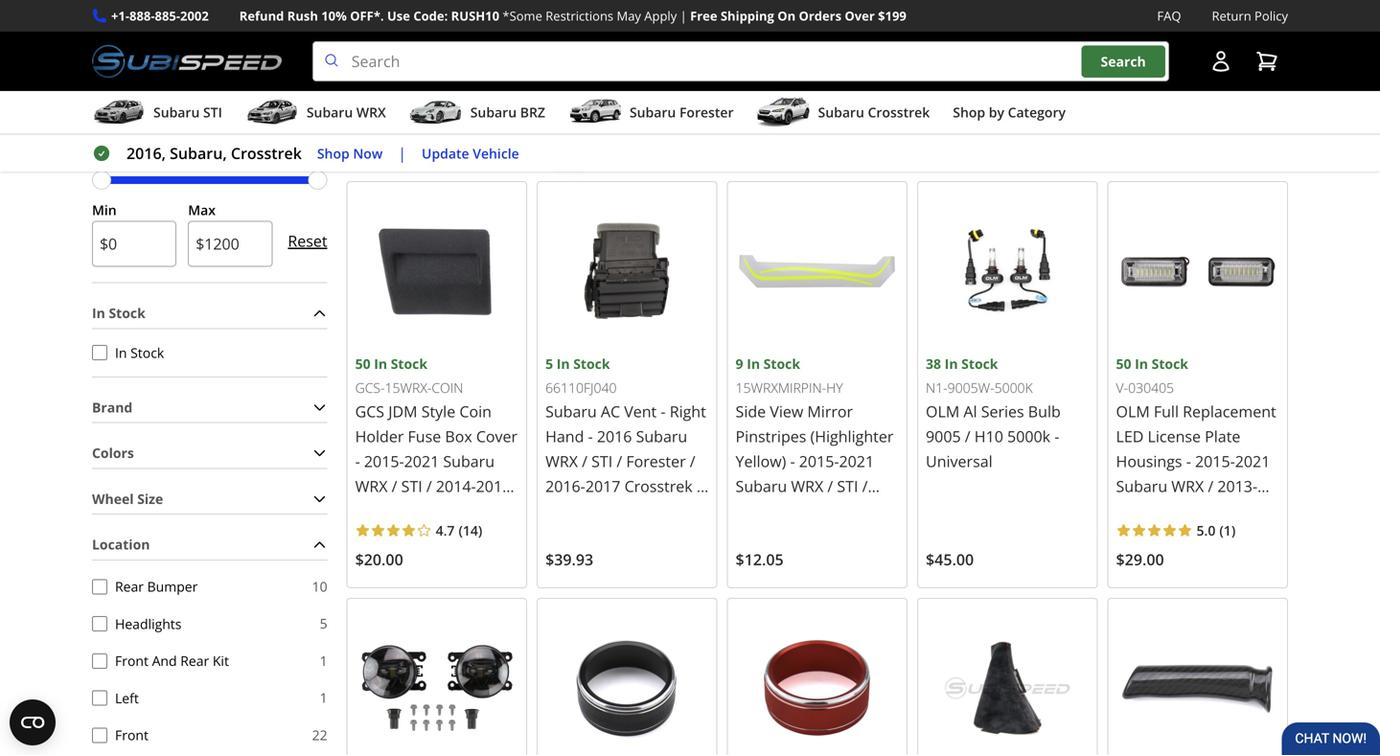 Task type: describe. For each thing, give the bounding box(es) containing it.
subaru right the a subaru forester thumbnail image
[[630, 103, 676, 121]]

right
[[670, 401, 706, 421]]

5000k
[[1007, 426, 1050, 446]]

housings
[[1116, 451, 1182, 471]]

2013- inside 9 in stock 15wrxmirpin-hy side view mirror pinstripes (highlighter yellow) - 2015-2021 subaru wrx / sti / 2013-2017 crosstrek
[[736, 501, 776, 521]]

view
[[770, 401, 803, 421]]

policy
[[1255, 7, 1288, 24]]

restrictions
[[546, 7, 613, 24]]

subaru up the shop now
[[307, 103, 353, 121]]

crosstrek inside dropdown button
[[868, 103, 930, 121]]

box
[[445, 426, 472, 446]]

- right vent
[[661, 401, 666, 421]]

bumper
[[147, 577, 198, 596]]

front for front and rear kit
[[115, 652, 148, 670]]

wrx inside 5 in stock 66110fj040 subaru ac vent - right hand - 2016 subaru wrx / sti / forester / 2016-2017 crosstrek / 2015-2016 impreza
[[545, 451, 578, 471]]

030405
[[1128, 379, 1174, 397]]

side
[[736, 401, 766, 421]]

shop now link
[[317, 143, 383, 164]]

style
[[421, 401, 455, 421]]

rush10
[[451, 7, 499, 24]]

stock for olm full replacement led license plate housings - 2015-2021 subaru wrx / 2013- 2020 brz / 2014-2018 forester / 2016-2021 crosstrek / 2017-2020 impreza
[[1152, 354, 1188, 373]]

1 vertical spatial in stock
[[115, 343, 164, 362]]

in for gcs jdm style coin holder fuse box cover - 2015-2021 subaru wrx / sti / 2014-2018 forester / 2013-2017 crosstrek / 2017-2020 impreza
[[374, 354, 387, 373]]

9
[[736, 354, 743, 373]]

50 for olm full replacement led license plate housings - 2015-2021 subaru wrx / 2013- 2020 brz / 2014-2018 forester / 2016-2021 crosstrek / 2017-2020 impreza
[[1116, 354, 1131, 373]]

1 horizontal spatial |
[[680, 7, 687, 24]]

/ inside 38 in stock n1-9005w-5000k olm al series bulb 9005 / h10 5000k - universal
[[965, 426, 970, 446]]

subaru sti
[[153, 103, 222, 121]]

subaru ac vent - right hand - 2016 subaru wrx / sti / forester / 2016-2017 crosstrek / 2015-2016 impreza image
[[545, 190, 709, 353]]

1 for front and rear kit
[[320, 652, 327, 670]]

subaru down vent
[[636, 426, 687, 446]]

22
[[312, 726, 327, 744]]

search
[[1101, 52, 1146, 70]]

vehicle inside "update vehicle" button
[[473, 144, 519, 162]]

50 in stock v-030405 olm full replacement led license plate housings - 2015-2021 subaru wrx / 2013- 2020 brz / 2014-2018 forester / 2016-2021 crosstrek / 2017-2020 impreza
[[1116, 354, 1276, 596]]

Front And Rear Kit button
[[92, 653, 107, 669]]

1 vertical spatial 2016
[[597, 426, 632, 446]]

2014- for subaru
[[436, 476, 476, 496]]

a subaru sti thumbnail image image
[[92, 98, 146, 127]]

2016- inside 5 in stock 66110fj040 subaru ac vent - right hand - 2016 subaru wrx / sti / forester / 2016-2017 crosstrek / 2015-2016 impreza
[[545, 476, 585, 496]]

olm nightseeker led fog lights - 2015-2021 subaru wrx / sti / 2013-2017 crosstrek / 2014-2018 forester 2013-2016 scion fr-s / 2013-2020 subaru brz / 2017-2019 toyota 86 image
[[355, 607, 519, 755]]

wrx inside dropdown button
[[356, 103, 386, 121]]

h10
[[974, 426, 1003, 446]]

subaru crosstrek
[[818, 103, 930, 121]]

Front button
[[92, 728, 107, 743]]

my
[[475, 147, 495, 165]]

2015- inside "50 in stock v-030405 olm full replacement led license plate housings - 2015-2021 subaru wrx / 2013- 2020 brz / 2014-2018 forester / 2016-2021 crosstrek / 2017-2020 impreza"
[[1195, 451, 1235, 471]]

2020 for gcs jdm style coin holder fuse box cover - 2015-2021 subaru wrx / sti / 2014-2018 forester / 2013-2017 crosstrek / 2017-2020 impreza
[[477, 525, 512, 546]]

series
[[981, 401, 1024, 421]]

full
[[1154, 401, 1179, 421]]

only compatible to my vehicle
[[347, 147, 544, 165]]

stock for side view mirror pinstripes (highlighter yellow) - 2015-2021 subaru wrx / sti / 2013-2017 crosstrek
[[763, 354, 800, 373]]

apply
[[644, 7, 677, 24]]

2021 down plate
[[1235, 451, 1270, 471]]

subaru wrx button
[[245, 95, 386, 133]]

$45.00
[[926, 549, 974, 570]]

update vehicle button
[[422, 143, 519, 164]]

forester inside 50 in stock gcs-15wrx-coin gcs jdm style coin holder fuse box cover - 2015-2021 subaru wrx / sti / 2014-2018 forester / 2013-2017 crosstrek / 2017-2020 impreza
[[355, 501, 415, 521]]

0 vertical spatial 1
[[1224, 521, 1231, 539]]

led
[[1116, 426, 1144, 446]]

$39.93
[[545, 549, 593, 570]]

433 results
[[347, 106, 418, 124]]

update vehicle
[[422, 144, 519, 162]]

2002
[[180, 7, 209, 24]]

1 for left
[[320, 689, 327, 707]]

jdms textured climate control knob covers (black) - 2015-2021 subaru wrx / sti / 2014-2018 forester / 2016-2021 crosstrek image
[[545, 607, 709, 755]]

gcs-
[[355, 379, 385, 397]]

2017 for 2013-
[[776, 501, 811, 521]]

olm al series bulb 9005 / h10 5000k - universal image
[[926, 190, 1089, 353]]

888-
[[129, 7, 155, 24]]

results
[[373, 106, 418, 124]]

wheel
[[92, 490, 134, 508]]

a subaru brz thumbnail image image
[[409, 98, 463, 127]]

subaru wrx
[[307, 103, 386, 121]]

(highlighter
[[810, 426, 894, 446]]

search input field
[[312, 41, 1169, 82]]

subaru brz
[[470, 103, 545, 121]]

faq
[[1157, 7, 1181, 24]]

15wrxmirpin-
[[736, 379, 826, 397]]

2014- for /
[[1197, 501, 1237, 521]]

Headlights button
[[92, 616, 107, 632]]

impreza for olm full replacement led license plate housings - 2015-2021 subaru wrx / 2013- 2020 brz / 2014-2018 forester / 2016-2021 crosstrek / 2017-2020 impreza
[[1116, 575, 1174, 596]]

left
[[115, 689, 139, 707]]

on
[[777, 7, 796, 24]]

max
[[188, 201, 216, 219]]

crosstrek inside 5 in stock 66110fj040 subaru ac vent - right hand - 2016 subaru wrx / sti / forester / 2016-2017 crosstrek / 2015-2016 impreza
[[624, 476, 693, 496]]

mirror
[[807, 401, 853, 421]]

side view mirror pinstripes (highlighter yellow) - 2015-2021 subaru wrx / sti / 2013-2017 crosstrek image
[[736, 190, 899, 353]]

subaru forester
[[630, 103, 734, 121]]

return policy
[[1212, 7, 1288, 24]]

2017 for 2016-
[[585, 476, 620, 496]]

2017- for 2013-
[[437, 525, 477, 546]]

$29.00
[[1116, 549, 1164, 570]]

fuse
[[408, 426, 441, 446]]

shop for shop now
[[317, 144, 350, 162]]

shop for shop by category
[[953, 103, 985, 121]]

2021 right 5.0 at the right of page
[[1229, 525, 1264, 546]]

0 vertical spatial 2016
[[492, 27, 545, 58]]

forester inside "50 in stock v-030405 olm full replacement led license plate housings - 2015-2021 subaru wrx / 2013- 2020 brz / 2014-2018 forester / 2016-2021 crosstrek / 2017-2020 impreza"
[[1116, 525, 1176, 546]]

open widget image
[[10, 700, 56, 746]]

2016, subaru, crosstrek
[[127, 143, 302, 164]]

0 vertical spatial 2020
[[1116, 501, 1151, 521]]

2 vertical spatial 2016
[[585, 501, 620, 521]]

olm inside 38 in stock n1-9005w-5000k olm al series bulb 9005 / h10 5000k - universal
[[926, 401, 960, 421]]

in for olm al series bulb 9005 / h10 5000k - universal
[[945, 354, 958, 373]]

free
[[690, 7, 717, 24]]

50 in stock gcs-15wrx-coin gcs jdm style coin holder fuse box cover - 2015-2021 subaru wrx / sti / 2014-2018 forester / 2013-2017 crosstrek / 2017-2020 impreza
[[355, 354, 518, 571]]

wrx inside 9 in stock 15wrxmirpin-hy side view mirror pinstripes (highlighter yellow) - 2015-2021 subaru wrx / sti / 2013-2017 crosstrek
[[791, 476, 823, 496]]

olm full replacement led license plate housings - 2015-2021 subaru wrx / 2013-2020 brz / 2014-2018 forester / 2016-2021 crosstrek / 2017-2020 impreza image
[[1116, 190, 1279, 353]]

crosstrek inside "50 in stock v-030405 olm full replacement led license plate housings - 2015-2021 subaru wrx / 2013- 2020 brz / 2014-2018 forester / 2016-2021 crosstrek / 2017-2020 impreza"
[[1116, 550, 1184, 571]]

subispeed logo image
[[92, 41, 282, 82]]

may
[[617, 7, 641, 24]]

- right hand at the left bottom of the page
[[588, 426, 593, 446]]

1 vertical spatial |
[[398, 143, 406, 164]]

reset
[[288, 231, 327, 251]]

hy
[[826, 379, 843, 397]]

2015- inside 9 in stock 15wrxmirpin-hy side view mirror pinstripes (highlighter yellow) - 2015-2021 subaru wrx / sti / 2013-2017 crosstrek
[[799, 451, 839, 471]]

vehicle right my on the left of page
[[498, 147, 544, 165]]

by
[[989, 103, 1004, 121]]

+1-888-885-2002
[[111, 7, 209, 24]]

885-
[[155, 7, 180, 24]]

to
[[458, 147, 471, 165]]

subaru down restrictions
[[551, 27, 630, 58]]

return policy link
[[1212, 6, 1288, 26]]

size
[[137, 490, 163, 508]]

4.7 ( 14 )
[[436, 521, 482, 539]]

subaru inside "50 in stock v-030405 olm full replacement led license plate housings - 2015-2021 subaru wrx / 2013- 2020 brz / 2014-2018 forester / 2016-2021 crosstrek / 2017-2020 impreza"
[[1116, 476, 1167, 496]]

in stock inside dropdown button
[[92, 304, 145, 322]]

4.7
[[436, 521, 455, 539]]

subispeed cvt shifter boot (black) - 2015-2021 subaru wrx / 2015-2018 forester / 2015-2017 crosstrek image
[[926, 607, 1089, 755]]

) for 2017
[[478, 521, 482, 539]]

refund rush 10% off*. use code: rush10 *some restrictions may apply | free shipping on orders over $199
[[239, 7, 906, 24]]

shop now
[[317, 144, 383, 162]]

stock for gcs jdm style coin holder fuse box cover - 2015-2021 subaru wrx / sti / 2014-2018 forester / 2013-2017 crosstrek / 2017-2020 impreza
[[391, 354, 427, 373]]

a subaru wrx thumbnail image image
[[245, 98, 299, 127]]

vent
[[624, 401, 657, 421]]



Task type: locate. For each thing, give the bounding box(es) containing it.
2020
[[1116, 501, 1151, 521], [477, 525, 512, 546], [1238, 550, 1273, 571]]

- down holder at the left bottom
[[355, 451, 360, 471]]

2017-
[[437, 525, 477, 546], [1198, 550, 1238, 571]]

5000k
[[994, 379, 1033, 397]]

front right 'front' button
[[115, 726, 148, 744]]

2017- inside 50 in stock gcs-15wrx-coin gcs jdm style coin holder fuse box cover - 2015-2021 subaru wrx / sti / 2014-2018 forester / 2013-2017 crosstrek / 2017-2020 impreza
[[437, 525, 477, 546]]

2015-
[[364, 451, 404, 471], [799, 451, 839, 471], [1195, 451, 1235, 471], [545, 501, 585, 521]]

2 horizontal spatial 2013-
[[1217, 476, 1257, 496]]

0 horizontal spatial rear
[[115, 577, 144, 596]]

stock up 15wrx- in the left of the page
[[391, 354, 427, 373]]

coin
[[432, 379, 463, 397]]

wrx down "pinstripes"
[[791, 476, 823, 496]]

Min text field
[[92, 221, 177, 267]]

stock inside 50 in stock gcs-15wrx-coin gcs jdm style coin holder fuse box cover - 2015-2021 subaru wrx / sti / 2014-2018 forester / 2013-2017 crosstrek / 2017-2020 impreza
[[391, 354, 427, 373]]

0 vertical spatial 2016-
[[545, 476, 585, 496]]

in for olm full replacement led license plate housings - 2015-2021 subaru wrx / 2013- 2020 brz / 2014-2018 forester / 2016-2021 crosstrek / 2017-2020 impreza
[[1135, 354, 1148, 373]]

0 horizontal spatial |
[[398, 143, 406, 164]]

) right 4.7
[[478, 521, 482, 539]]

1 vertical spatial rear
[[180, 652, 209, 670]]

2013- up 5.0 ( 1 )
[[1217, 476, 1257, 496]]

2018 for 2017
[[476, 476, 511, 496]]

10
[[312, 577, 327, 595]]

code:
[[413, 7, 448, 24]]

- inside "50 in stock v-030405 olm full replacement led license plate housings - 2015-2021 subaru wrx / 2013- 2020 brz / 2014-2018 forester / 2016-2021 crosstrek / 2017-2020 impreza"
[[1186, 451, 1191, 471]]

2020 for olm full replacement led license plate housings - 2015-2021 subaru wrx / 2013- 2020 brz / 2014-2018 forester / 2016-2021 crosstrek / 2017-2020 impreza
[[1238, 550, 1273, 571]]

5 down 10
[[320, 614, 327, 633]]

in right 9
[[747, 354, 760, 373]]

and
[[152, 652, 177, 670]]

colors button
[[92, 439, 327, 468]]

olm carbon fiber oe style ebrake handle - 2015-2021 subaru wrx / sti / 2014-2018 forester / 2016-2017 crosstrek / 2013-2016 scion fr-s / 2013-2020 subaru brz / 2017-2019 toyota 86 image
[[1116, 607, 1279, 755]]

2 vertical spatial 2020
[[1238, 550, 1273, 571]]

stock up 030405 at the right bottom
[[1152, 354, 1188, 373]]

1 vertical spatial impreza
[[355, 550, 414, 571]]

2 vertical spatial impreza
[[1116, 575, 1174, 596]]

1 horizontal spatial (
[[1219, 521, 1224, 539]]

0 horizontal spatial 2020
[[477, 525, 512, 546]]

wrx down hand at the left bottom of the page
[[545, 451, 578, 471]]

compatible
[[380, 147, 455, 165]]

in stock right the in stock button
[[115, 343, 164, 362]]

subaru forester button
[[568, 95, 734, 133]]

0 horizontal spatial impreza
[[355, 550, 414, 571]]

2018 inside 50 in stock gcs-15wrx-coin gcs jdm style coin holder fuse box cover - 2015-2021 subaru wrx / sti / 2014-2018 forester / 2013-2017 crosstrek / 2017-2020 impreza
[[476, 476, 511, 496]]

50 inside "50 in stock v-030405 olm full replacement led license plate housings - 2015-2021 subaru wrx / 2013- 2020 brz / 2014-2018 forester / 2016-2021 crosstrek / 2017-2020 impreza"
[[1116, 354, 1131, 373]]

in inside 50 in stock gcs-15wrx-coin gcs jdm style coin holder fuse box cover - 2015-2021 subaru wrx / sti / 2014-2018 forester / 2013-2017 crosstrek / 2017-2020 impreza
[[374, 354, 387, 373]]

rear right rear bumper button
[[115, 577, 144, 596]]

2016- inside "50 in stock v-030405 olm full replacement led license plate housings - 2015-2021 subaru wrx / 2013- 2020 brz / 2014-2018 forester / 2016-2021 crosstrek / 2017-2020 impreza"
[[1189, 525, 1229, 546]]

0 horizontal spatial 2016-
[[545, 476, 585, 496]]

1 horizontal spatial olm
[[1116, 401, 1150, 421]]

stock for olm al series bulb 9005 / h10 5000k - universal
[[961, 354, 998, 373]]

subaru up my on the left of page
[[470, 103, 517, 121]]

impreza
[[624, 501, 683, 521], [355, 550, 414, 571], [1116, 575, 1174, 596]]

stock inside dropdown button
[[109, 304, 145, 322]]

2 ) from the left
[[1231, 521, 1236, 539]]

wrx up now
[[356, 103, 386, 121]]

5.0
[[1197, 521, 1216, 539]]

stock for subaru ac vent - right hand - 2016 subaru wrx / sti / forester / 2016-2017 crosstrek / 2015-2016 impreza
[[573, 354, 610, 373]]

)
[[478, 521, 482, 539], [1231, 521, 1236, 539]]

in inside "50 in stock v-030405 olm full replacement led license plate housings - 2015-2021 subaru wrx / 2013- 2020 brz / 2014-2018 forester / 2016-2021 crosstrek / 2017-2020 impreza"
[[1135, 354, 1148, 373]]

button image
[[1209, 50, 1232, 73]]

stock down min text field
[[109, 304, 145, 322]]

433
[[347, 106, 370, 124]]

0 vertical spatial 2017-
[[437, 525, 477, 546]]

2015- inside 50 in stock gcs-15wrx-coin gcs jdm style coin holder fuse box cover - 2015-2021 subaru wrx / sti / 2014-2018 forester / 2013-2017 crosstrek / 2017-2020 impreza
[[364, 451, 404, 471]]

0 horizontal spatial 50
[[355, 354, 371, 373]]

sti down (highlighter
[[837, 476, 858, 496]]

impreza inside 50 in stock gcs-15wrx-coin gcs jdm style coin holder fuse box cover - 2015-2021 subaru wrx / sti / 2014-2018 forester / 2013-2017 crosstrek / 2017-2020 impreza
[[355, 550, 414, 571]]

1 vertical spatial brz
[[1155, 501, 1183, 521]]

1 horizontal spatial brz
[[1155, 501, 1183, 521]]

- inside 38 in stock n1-9005w-5000k olm al series bulb 9005 / h10 5000k - universal
[[1054, 426, 1059, 446]]

2021 down (highlighter
[[839, 451, 874, 471]]

50 up the gcs-
[[355, 354, 371, 373]]

orders
[[799, 7, 841, 24]]

olm
[[926, 401, 960, 421], [1116, 401, 1150, 421]]

- down bulb
[[1054, 426, 1059, 446]]

0 vertical spatial brz
[[520, 103, 545, 121]]

1 front from the top
[[115, 652, 148, 670]]

1 vertical spatial 5
[[320, 614, 327, 633]]

1 ( from the left
[[459, 521, 463, 539]]

hand
[[545, 426, 584, 446]]

front for front
[[115, 726, 148, 744]]

forester down vent
[[626, 451, 686, 471]]

2 vertical spatial shop
[[317, 144, 350, 162]]

brz left the a subaru forester thumbnail image
[[520, 103, 545, 121]]

1 horizontal spatial impreza
[[624, 501, 683, 521]]

2017 inside 5 in stock 66110fj040 subaru ac vent - right hand - 2016 subaru wrx / sti / forester / 2016-2017 crosstrek / 2015-2016 impreza
[[585, 476, 620, 496]]

1 50 from the left
[[355, 354, 371, 373]]

in right the in stock button
[[115, 343, 127, 362]]

0 vertical spatial in stock
[[92, 304, 145, 322]]

2014- up 4.7 ( 14 )
[[436, 476, 476, 496]]

impreza for gcs jdm style coin holder fuse box cover - 2015-2021 subaru wrx / sti / 2014-2018 forester / 2013-2017 crosstrek / 2017-2020 impreza
[[355, 550, 414, 571]]

|
[[680, 7, 687, 24], [398, 143, 406, 164]]

2017 up the 14
[[468, 501, 503, 521]]

Max text field
[[188, 221, 273, 267]]

66110fj040
[[545, 379, 617, 397]]

wheel size
[[92, 490, 163, 508]]

38 in stock n1-9005w-5000k olm al series bulb 9005 / h10 5000k - universal
[[926, 354, 1061, 471]]

2 horizontal spatial impreza
[[1116, 575, 1174, 596]]

- inside 9 in stock 15wrxmirpin-hy side view mirror pinstripes (highlighter yellow) - 2015-2021 subaru wrx / sti / 2013-2017 crosstrek
[[790, 451, 795, 471]]

2 horizontal spatial shop
[[953, 103, 985, 121]]

2021 inside 50 in stock gcs-15wrx-coin gcs jdm style coin holder fuse box cover - 2015-2021 subaru wrx / sti / 2014-2018 forester / 2013-2017 crosstrek / 2017-2020 impreza
[[404, 451, 439, 471]]

shop up maximum slider
[[317, 144, 350, 162]]

stock right the in stock button
[[130, 343, 164, 362]]

2021 down fuse
[[404, 451, 439, 471]]

0 horizontal spatial 2017
[[468, 501, 503, 521]]

crosstrek
[[636, 27, 743, 58], [868, 103, 930, 121], [231, 143, 302, 164], [624, 476, 693, 496], [815, 501, 883, 521], [355, 525, 423, 546], [1116, 550, 1184, 571]]

0 vertical spatial |
[[680, 7, 687, 24]]

2 horizontal spatial 2020
[[1238, 550, 1273, 571]]

1 horizontal spatial 2016-
[[1189, 525, 1229, 546]]

in up 030405 at the right bottom
[[1135, 354, 1148, 373]]

2014- inside "50 in stock v-030405 olm full replacement led license plate housings - 2015-2021 subaru wrx / 2013- 2020 brz / 2014-2018 forester / 2016-2021 crosstrek / 2017-2020 impreza"
[[1197, 501, 1237, 521]]

1 vertical spatial 2020
[[477, 525, 512, 546]]

plate
[[1205, 426, 1240, 446]]

) right 5.0 at the right of page
[[1231, 521, 1236, 539]]

update
[[422, 144, 469, 162]]

in inside 38 in stock n1-9005w-5000k olm al series bulb 9005 / h10 5000k - universal
[[945, 354, 958, 373]]

1 vertical spatial 1
[[320, 652, 327, 670]]

0 vertical spatial 5
[[545, 354, 553, 373]]

subaru inside "dropdown button"
[[470, 103, 517, 121]]

5 for 5
[[320, 614, 327, 633]]

Left button
[[92, 690, 107, 706]]

wrx down holder at the left bottom
[[355, 476, 388, 496]]

olm up led
[[1116, 401, 1150, 421]]

/
[[965, 426, 970, 446], [582, 451, 587, 471], [617, 451, 622, 471], [690, 451, 695, 471], [392, 476, 397, 496], [426, 476, 432, 496], [827, 476, 833, 496], [862, 476, 868, 496], [697, 476, 702, 496], [1208, 476, 1213, 496], [419, 501, 424, 521], [1187, 501, 1193, 521], [427, 525, 433, 546], [1180, 525, 1185, 546], [1188, 550, 1194, 571]]

2015- up $39.93
[[545, 501, 585, 521]]

1 vertical spatial shop
[[953, 103, 985, 121]]

2 horizontal spatial 2017
[[776, 501, 811, 521]]

| left free
[[680, 7, 687, 24]]

sti down fuse
[[401, 476, 422, 496]]

brz left 5.0 at the right of page
[[1155, 501, 1183, 521]]

2018 inside "50 in stock v-030405 olm full replacement led license plate housings - 2015-2021 subaru wrx / 2013- 2020 brz / 2014-2018 forester / 2016-2021 crosstrek / 2017-2020 impreza"
[[1237, 501, 1272, 521]]

5 for 5 in stock 66110fj040 subaru ac vent - right hand - 2016 subaru wrx / sti / forester / 2016-2017 crosstrek / 2015-2016 impreza
[[545, 354, 553, 373]]

subaru up subaru,
[[153, 103, 200, 121]]

in up the in stock button
[[92, 304, 105, 322]]

0 horizontal spatial )
[[478, 521, 482, 539]]

1 horizontal spatial rear
[[180, 652, 209, 670]]

in inside dropdown button
[[92, 304, 105, 322]]

rear left kit
[[180, 652, 209, 670]]

shipping
[[721, 7, 774, 24]]

forester inside 5 in stock 66110fj040 subaru ac vent - right hand - 2016 subaru wrx / sti / forester / 2016-2017 crosstrek / 2015-2016 impreza
[[626, 451, 686, 471]]

$20.00
[[355, 549, 403, 570]]

In Stock button
[[92, 345, 107, 360]]

sti inside 5 in stock 66110fj040 subaru ac vent - right hand - 2016 subaru wrx / sti / forester / 2016-2017 crosstrek / 2015-2016 impreza
[[591, 451, 613, 471]]

front
[[115, 652, 148, 670], [115, 726, 148, 744]]

1 vertical spatial front
[[115, 726, 148, 744]]

2016 down *some
[[492, 27, 545, 58]]

wrx
[[356, 103, 386, 121], [545, 451, 578, 471], [355, 476, 388, 496], [791, 476, 823, 496], [1171, 476, 1204, 496]]

in up the gcs-
[[374, 354, 387, 373]]

subaru down yellow)
[[736, 476, 787, 496]]

9 in stock 15wrxmirpin-hy side view mirror pinstripes (highlighter yellow) - 2015-2021 subaru wrx / sti / 2013-2017 crosstrek
[[736, 354, 894, 521]]

shop inside dropdown button
[[953, 103, 985, 121]]

2017- inside "50 in stock v-030405 olm full replacement led license plate housings - 2015-2021 subaru wrx / 2013- 2020 brz / 2014-2018 forester / 2016-2021 crosstrek / 2017-2020 impreza"
[[1198, 550, 1238, 571]]

0 horizontal spatial shop
[[317, 144, 350, 162]]

2021 inside 9 in stock 15wrxmirpin-hy side view mirror pinstripes (highlighter yellow) - 2015-2021 subaru wrx / sti / 2013-2017 crosstrek
[[839, 451, 874, 471]]

wrx inside "50 in stock v-030405 olm full replacement led license plate housings - 2015-2021 subaru wrx / 2013- 2020 brz / 2014-2018 forester / 2016-2021 crosstrek / 2017-2020 impreza"
[[1171, 476, 1204, 496]]

1 ) from the left
[[478, 521, 482, 539]]

50 for gcs jdm style coin holder fuse box cover - 2015-2021 subaru wrx / sti / 2014-2018 forester / 2013-2017 crosstrek / 2017-2020 impreza
[[355, 354, 371, 373]]

0 vertical spatial front
[[115, 652, 148, 670]]

forester inside dropdown button
[[679, 103, 734, 121]]

gcs jdm style coin holder fuse box cover - 2015-2021 subaru wrx / sti / 2014-2018 forester / 2013-2017 crosstrek / 2017-2020 impreza image
[[355, 190, 519, 353]]

stock up 66110fj040 in the left bottom of the page
[[573, 354, 610, 373]]

0 horizontal spatial (
[[459, 521, 463, 539]]

0 horizontal spatial brz
[[520, 103, 545, 121]]

0 horizontal spatial olm
[[926, 401, 960, 421]]

subaru right a subaru crosstrek thumbnail image
[[818, 103, 864, 121]]

search button
[[1082, 45, 1165, 78]]

vehicle right to
[[473, 144, 519, 162]]

subaru inside 9 in stock 15wrxmirpin-hy side view mirror pinstripes (highlighter yellow) - 2015-2021 subaru wrx / sti / 2013-2017 crosstrek
[[736, 476, 787, 496]]

stock inside 9 in stock 15wrxmirpin-hy side view mirror pinstripes (highlighter yellow) - 2015-2021 subaru wrx / sti / 2013-2017 crosstrek
[[763, 354, 800, 373]]

refund
[[239, 7, 284, 24]]

brz inside "50 in stock v-030405 olm full replacement led license plate housings - 2015-2021 subaru wrx / 2013- 2020 brz / 2014-2018 forester / 2016-2021 crosstrek / 2017-2020 impreza"
[[1155, 501, 1183, 521]]

a subaru crosstrek thumbnail image image
[[757, 98, 810, 127]]

1 horizontal spatial 2013-
[[736, 501, 776, 521]]

shop
[[431, 27, 486, 58], [953, 103, 985, 121], [317, 144, 350, 162]]

2 front from the top
[[115, 726, 148, 744]]

1 vertical spatial 2014-
[[1197, 501, 1237, 521]]

now
[[353, 144, 383, 162]]

sti up price dropdown button
[[203, 103, 222, 121]]

coin
[[459, 401, 492, 421]]

1 olm from the left
[[926, 401, 960, 421]]

forester up $29.00 in the right of the page
[[1116, 525, 1176, 546]]

9005
[[926, 426, 961, 446]]

kit
[[213, 652, 229, 670]]

headlights
[[115, 615, 182, 633]]

0 vertical spatial 2018
[[476, 476, 511, 496]]

1 horizontal spatial 2018
[[1237, 501, 1272, 521]]

subaru brz button
[[409, 95, 545, 133]]

- inside 50 in stock gcs-15wrx-coin gcs jdm style coin holder fuse box cover - 2015-2021 subaru wrx / sti / 2014-2018 forester / 2013-2017 crosstrek / 2017-2020 impreza
[[355, 451, 360, 471]]

only
[[347, 147, 377, 165]]

olm down n1-
[[926, 401, 960, 421]]

( right 4.7
[[459, 521, 463, 539]]

subaru down housings
[[1116, 476, 1167, 496]]

1
[[1224, 521, 1231, 539], [320, 652, 327, 670], [320, 689, 327, 707]]

5 up 66110fj040 in the left bottom of the page
[[545, 354, 553, 373]]

2017- for 2016-
[[1198, 550, 1238, 571]]

faq link
[[1157, 6, 1181, 26]]

stock inside "50 in stock v-030405 olm full replacement led license plate housings - 2015-2021 subaru wrx / 2013- 2020 brz / 2014-2018 forester / 2016-2021 crosstrek / 2017-2020 impreza"
[[1152, 354, 1188, 373]]

0 horizontal spatial 5
[[320, 614, 327, 633]]

shop by category
[[953, 103, 1066, 121]]

- down license
[[1186, 451, 1191, 471]]

2017 up $12.05
[[776, 501, 811, 521]]

( for 2013-
[[459, 521, 463, 539]]

minimum slider
[[92, 170, 111, 190]]

50 inside 50 in stock gcs-15wrx-coin gcs jdm style coin holder fuse box cover - 2015-2021 subaru wrx / sti / 2014-2018 forester / 2013-2017 crosstrek / 2017-2020 impreza
[[355, 354, 371, 373]]

1 horizontal spatial 2014-
[[1197, 501, 1237, 521]]

in inside 9 in stock 15wrxmirpin-hy side view mirror pinstripes (highlighter yellow) - 2015-2021 subaru wrx / sti / 2013-2017 crosstrek
[[747, 354, 760, 373]]

2014- down plate
[[1197, 501, 1237, 521]]

2014- inside 50 in stock gcs-15wrx-coin gcs jdm style coin holder fuse box cover - 2015-2021 subaru wrx / sti / 2014-2018 forester / 2013-2017 crosstrek / 2017-2020 impreza
[[436, 476, 476, 496]]

2013- inside "50 in stock v-030405 olm full replacement led license plate housings - 2015-2021 subaru wrx / 2013- 2020 brz / 2014-2018 forester / 2016-2021 crosstrek / 2017-2020 impreza"
[[1217, 476, 1257, 496]]

crosstrek inside 50 in stock gcs-15wrx-coin gcs jdm style coin holder fuse box cover - 2015-2021 subaru wrx / sti / 2014-2018 forester / 2013-2017 crosstrek / 2017-2020 impreza
[[355, 525, 423, 546]]

2 ( from the left
[[1219, 521, 1224, 539]]

2 olm from the left
[[1116, 401, 1150, 421]]

2013- up 4.7
[[428, 501, 468, 521]]

0 vertical spatial rear
[[115, 577, 144, 596]]

| right now
[[398, 143, 406, 164]]

subaru,
[[170, 143, 227, 164]]

2017 inside 50 in stock gcs-15wrx-coin gcs jdm style coin holder fuse box cover - 2015-2021 subaru wrx / sti / 2014-2018 forester / 2013-2017 crosstrek / 2017-2020 impreza
[[468, 501, 503, 521]]

2018 for 2021
[[1237, 501, 1272, 521]]

( for 2016-
[[1219, 521, 1224, 539]]

brand
[[92, 398, 133, 416]]

front right front and rear kit button
[[115, 652, 148, 670]]

sti inside dropdown button
[[203, 103, 222, 121]]

stock inside 38 in stock n1-9005w-5000k olm al series bulb 9005 / h10 5000k - universal
[[961, 354, 998, 373]]

$12.05
[[736, 549, 784, 570]]

stock inside 5 in stock 66110fj040 subaru ac vent - right hand - 2016 subaru wrx / sti / forester / 2016-2017 crosstrek / 2015-2016 impreza
[[573, 354, 610, 373]]

0 horizontal spatial 2013-
[[428, 501, 468, 521]]

1 horizontal spatial 5
[[545, 354, 553, 373]]

in for side view mirror pinstripes (highlighter yellow) - 2015-2021 subaru wrx / sti / 2013-2017 crosstrek
[[747, 354, 760, 373]]

ac
[[601, 401, 620, 421]]

2016 down ac
[[597, 426, 632, 446]]

rear bumper
[[115, 577, 198, 596]]

2014-
[[436, 476, 476, 496], [1197, 501, 1237, 521]]

2013- up $12.05
[[736, 501, 776, 521]]

subaru inside 50 in stock gcs-15wrx-coin gcs jdm style coin holder fuse box cover - 2015-2021 subaru wrx / sti / 2014-2018 forester / 2013-2017 crosstrek / 2017-2020 impreza
[[443, 451, 495, 471]]

olm inside "50 in stock v-030405 olm full replacement led license plate housings - 2015-2021 subaru wrx / 2013- 2020 brz / 2014-2018 forester / 2016-2021 crosstrek / 2017-2020 impreza"
[[1116, 401, 1150, 421]]

1 vertical spatial 2016-
[[1189, 525, 1229, 546]]

shop by category button
[[953, 95, 1066, 133]]

1 horizontal spatial 2020
[[1116, 501, 1151, 521]]

forester down search input field
[[679, 103, 734, 121]]

50 up v-
[[1116, 354, 1131, 373]]

jdm
[[388, 401, 417, 421]]

colors
[[92, 444, 134, 462]]

2020 inside 50 in stock gcs-15wrx-coin gcs jdm style coin holder fuse box cover - 2015-2021 subaru wrx / sti / 2014-2018 forester / 2013-2017 crosstrek / 2017-2020 impreza
[[477, 525, 512, 546]]

stock up 15wrxmirpin-
[[763, 354, 800, 373]]

) for 2021
[[1231, 521, 1236, 539]]

stock up 9005w-
[[961, 354, 998, 373]]

2 vertical spatial 1
[[320, 689, 327, 707]]

in stock up the in stock button
[[92, 304, 145, 322]]

price button
[[92, 130, 327, 160]]

2017 down ac
[[585, 476, 620, 496]]

0 horizontal spatial 2018
[[476, 476, 511, 496]]

price
[[92, 136, 125, 154]]

license
[[1148, 426, 1201, 446]]

min
[[92, 201, 117, 219]]

jdms textured climate control knob covers (red) - 2015-2021 subaru wrx / sti / 2014-2018 forester / 2016-2021 crosstrek image
[[736, 607, 899, 755]]

2015- down holder at the left bottom
[[364, 451, 404, 471]]

2015- down (highlighter
[[799, 451, 839, 471]]

shop left by
[[953, 103, 985, 121]]

38
[[926, 354, 941, 373]]

crosstrek inside 9 in stock 15wrxmirpin-hy side view mirror pinstripes (highlighter yellow) - 2015-2021 subaru wrx / sti / 2013-2017 crosstrek
[[815, 501, 883, 521]]

shop for shop 2016 subaru crosstrek featured products
[[431, 27, 486, 58]]

return
[[1212, 7, 1251, 24]]

0 vertical spatial shop
[[431, 27, 486, 58]]

0 vertical spatial impreza
[[624, 501, 683, 521]]

2017
[[585, 476, 620, 496], [468, 501, 503, 521], [776, 501, 811, 521]]

2013- inside 50 in stock gcs-15wrx-coin gcs jdm style coin holder fuse box cover - 2015-2021 subaru wrx / sti / 2014-2018 forester / 2013-2017 crosstrek / 2017-2020 impreza
[[428, 501, 468, 521]]

- right yellow)
[[790, 451, 795, 471]]

vehicle
[[473, 144, 519, 162], [498, 147, 544, 165]]

10%
[[321, 7, 347, 24]]

impreza inside "50 in stock v-030405 olm full replacement led license plate housings - 2015-2021 subaru wrx / 2013- 2020 brz / 2014-2018 forester / 2016-2021 crosstrek / 2017-2020 impreza"
[[1116, 575, 1174, 596]]

1 vertical spatial 2017-
[[1198, 550, 1238, 571]]

in up 66110fj040 in the left bottom of the page
[[557, 354, 570, 373]]

sti inside 50 in stock gcs-15wrx-coin gcs jdm style coin holder fuse box cover - 2015-2021 subaru wrx / sti / 2014-2018 forester / 2013-2017 crosstrek / 2017-2020 impreza
[[401, 476, 422, 496]]

2015- down plate
[[1195, 451, 1235, 471]]

subaru sti button
[[92, 95, 222, 133]]

2017 inside 9 in stock 15wrxmirpin-hy side view mirror pinstripes (highlighter yellow) - 2015-2021 subaru wrx / sti / 2013-2017 crosstrek
[[776, 501, 811, 521]]

impreza inside 5 in stock 66110fj040 subaru ac vent - right hand - 2016 subaru wrx / sti / forester / 2016-2017 crosstrek / 2015-2016 impreza
[[624, 501, 683, 521]]

sti inside 9 in stock 15wrxmirpin-hy side view mirror pinstripes (highlighter yellow) - 2015-2021 subaru wrx / sti / 2013-2017 crosstrek
[[837, 476, 858, 496]]

wrx inside 50 in stock gcs-15wrx-coin gcs jdm style coin holder fuse box cover - 2015-2021 subaru wrx / sti / 2014-2018 forester / 2013-2017 crosstrek / 2017-2020 impreza
[[355, 476, 388, 496]]

0 horizontal spatial 2014-
[[436, 476, 476, 496]]

maximum slider
[[308, 170, 327, 190]]

1 horizontal spatial 50
[[1116, 354, 1131, 373]]

2016 up $39.93
[[585, 501, 620, 521]]

2018 down "cover"
[[476, 476, 511, 496]]

+1-
[[111, 7, 129, 24]]

5 inside 5 in stock 66110fj040 subaru ac vent - right hand - 2016 subaru wrx / sti / forester / 2016-2017 crosstrek / 2015-2016 impreza
[[545, 354, 553, 373]]

a subaru forester thumbnail image image
[[568, 98, 622, 127]]

featured
[[748, 27, 845, 58]]

forester up '$20.00' at bottom left
[[355, 501, 415, 521]]

rush
[[287, 7, 318, 24]]

location
[[92, 535, 150, 554]]

1 horizontal spatial shop
[[431, 27, 486, 58]]

Rear Bumper button
[[92, 579, 107, 594]]

brz inside subaru brz "dropdown button"
[[520, 103, 545, 121]]

subaru down 66110fj040 in the left bottom of the page
[[545, 401, 597, 421]]

1 vertical spatial 2018
[[1237, 501, 1272, 521]]

brand button
[[92, 393, 327, 422]]

2 50 from the left
[[1116, 354, 1131, 373]]

subaru down box
[[443, 451, 495, 471]]

0 horizontal spatial 2017-
[[437, 525, 477, 546]]

2018 right 5.0 ( 1 )
[[1237, 501, 1272, 521]]

shop down rush10
[[431, 27, 486, 58]]

gcs
[[355, 401, 384, 421]]

1 horizontal spatial 2017
[[585, 476, 620, 496]]

( right 5.0 at the right of page
[[1219, 521, 1224, 539]]

2015- inside 5 in stock 66110fj040 subaru ac vent - right hand - 2016 subaru wrx / sti / forester / 2016-2017 crosstrek / 2015-2016 impreza
[[545, 501, 585, 521]]

1 horizontal spatial 2017-
[[1198, 550, 1238, 571]]

in inside 5 in stock 66110fj040 subaru ac vent - right hand - 2016 subaru wrx / sti / forester / 2016-2017 crosstrek / 2015-2016 impreza
[[557, 354, 570, 373]]

sti down ac
[[591, 451, 613, 471]]

+1-888-885-2002 link
[[111, 6, 209, 26]]

replacement
[[1183, 401, 1276, 421]]

in right 38
[[945, 354, 958, 373]]

location button
[[92, 530, 327, 560]]

0 vertical spatial 2014-
[[436, 476, 476, 496]]

wrx down housings
[[1171, 476, 1204, 496]]

1 horizontal spatial )
[[1231, 521, 1236, 539]]

subaru crosstrek button
[[757, 95, 930, 133]]

use
[[387, 7, 410, 24]]

in for subaru ac vent - right hand - 2016 subaru wrx / sti / forester / 2016-2017 crosstrek / 2015-2016 impreza
[[557, 354, 570, 373]]



Task type: vqa. For each thing, say whether or not it's contained in the screenshot.


